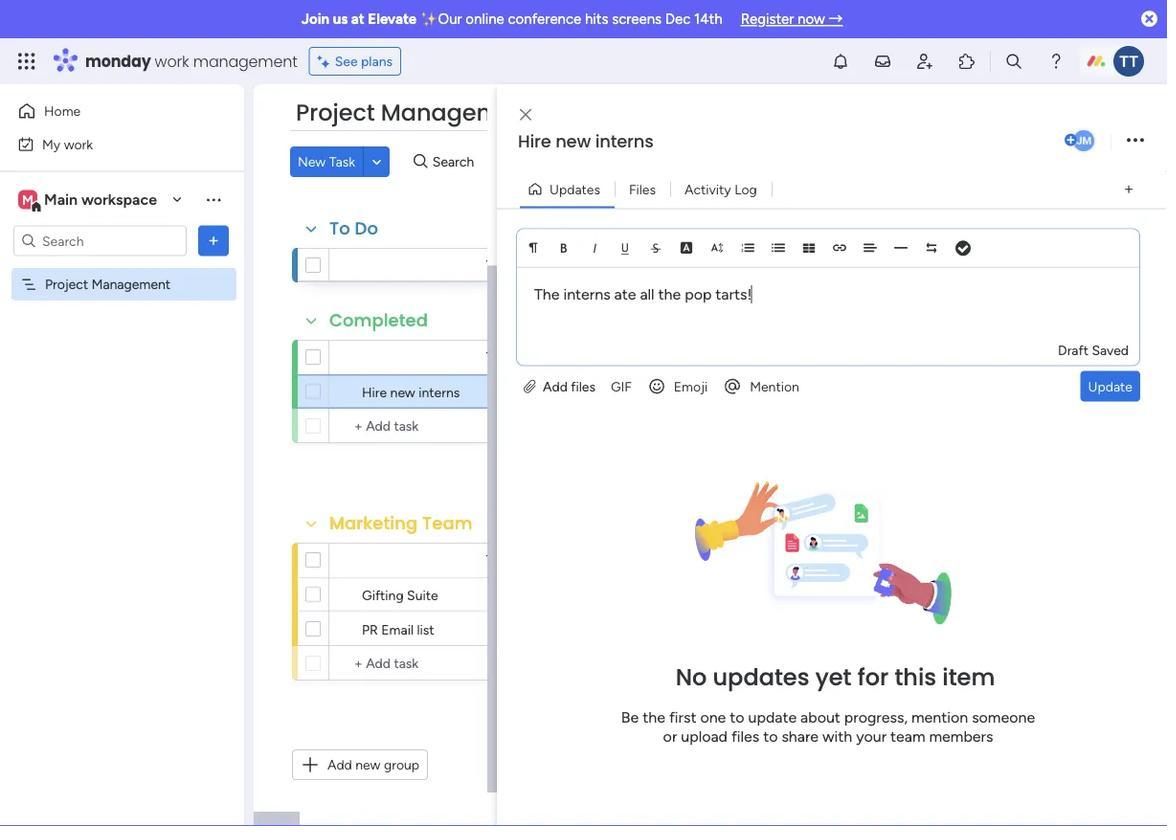 Task type: vqa. For each thing, say whether or not it's contained in the screenshot.
the bottommost check circle icon
no



Task type: describe. For each thing, give the bounding box(es) containing it.
add for add new group
[[327, 757, 352, 773]]

new inside field
[[555, 129, 591, 154]]

1 vertical spatial new
[[390, 384, 415, 400]]

table image
[[802, 241, 816, 254]]

team
[[422, 511, 473, 536]]

1 vertical spatial options image
[[204, 231, 223, 250]]

draft
[[1058, 342, 1089, 358]]

gif button
[[603, 371, 639, 402]]

Marketing Team field
[[325, 511, 477, 536]]

angle down image
[[372, 155, 381, 169]]

item
[[942, 661, 995, 693]]

members
[[929, 728, 993, 746]]

mention
[[911, 709, 968, 727]]

home button
[[11, 96, 206, 126]]

&bull; bullets image
[[772, 241, 785, 254]]

dapulse attachment image
[[524, 378, 536, 394]]

inbox image
[[873, 52, 892, 71]]

workspace selection element
[[18, 188, 160, 213]]

log
[[734, 181, 757, 197]]

for
[[858, 661, 889, 693]]

gifting
[[362, 587, 404, 603]]

project inside field
[[296, 97, 375, 129]]

monday work management
[[85, 50, 297, 72]]

1 horizontal spatial options image
[[1127, 128, 1144, 154]]

main
[[44, 191, 78, 209]]

do
[[355, 216, 378, 241]]

v2 search image
[[414, 151, 428, 173]]

new task button
[[290, 146, 363, 177]]

align image
[[864, 241, 877, 254]]

files
[[629, 181, 656, 197]]

completed
[[329, 308, 428, 333]]

upload
[[681, 728, 728, 746]]

my
[[42, 136, 61, 152]]

home
[[44, 103, 81, 119]]

saved
[[1092, 342, 1129, 358]]

first
[[669, 709, 696, 727]]

files inside be the first one to update about progress, mention someone or upload files to share with your team members
[[731, 728, 759, 746]]

about
[[800, 709, 840, 727]]

tarts!
[[715, 285, 752, 303]]

dapulse drag 2 image
[[500, 434, 506, 456]]

workspace image
[[18, 189, 37, 210]]

update
[[748, 709, 797, 727]]

your
[[856, 728, 887, 746]]

my work button
[[11, 129, 206, 159]]

mention
[[750, 378, 799, 394]]

emoji button
[[639, 371, 715, 402]]

with
[[822, 728, 852, 746]]

updates button
[[520, 174, 615, 204]]

yet
[[815, 661, 852, 693]]

terry turtle image
[[1113, 46, 1144, 77]]

management inside field
[[381, 97, 537, 129]]

task
[[329, 154, 355, 170]]

conference
[[508, 11, 581, 28]]

group
[[384, 757, 419, 773]]

jeremy miller image
[[1071, 128, 1096, 153]]

see
[[335, 53, 358, 69]]

online
[[466, 11, 504, 28]]

activity log
[[685, 181, 757, 197]]

notifications image
[[831, 52, 850, 71]]

now
[[798, 11, 825, 28]]

gifting suite
[[362, 587, 438, 603]]

Search field
[[428, 148, 485, 175]]

one
[[700, 709, 726, 727]]

register now →
[[741, 11, 843, 28]]

project management inside list box
[[45, 276, 170, 292]]

files button
[[615, 174, 670, 204]]

workspace
[[81, 191, 157, 209]]

work for monday
[[155, 50, 189, 72]]

underline image
[[618, 241, 632, 254]]

project management inside field
[[296, 97, 537, 129]]

To Do field
[[325, 216, 383, 241]]

gif
[[611, 378, 632, 394]]

close image
[[520, 108, 531, 122]]

register now → link
[[741, 11, 843, 28]]

us
[[333, 11, 348, 28]]

bold image
[[557, 241, 571, 254]]

help image
[[1046, 52, 1066, 71]]

﻿the interns ate all the pop tarts!
[[534, 285, 752, 303]]

plans
[[361, 53, 393, 69]]

management inside list box
[[92, 276, 170, 292]]

dec
[[665, 11, 691, 28]]



Task type: locate. For each thing, give the bounding box(es) containing it.
my work
[[42, 136, 93, 152]]

interns up files button
[[595, 129, 654, 154]]

0 vertical spatial hire new interns
[[518, 129, 654, 154]]

new inside button
[[355, 757, 381, 773]]

new up updates
[[555, 129, 591, 154]]

0 horizontal spatial management
[[92, 276, 170, 292]]

✨
[[420, 11, 435, 28]]

work right my
[[64, 136, 93, 152]]

0 horizontal spatial work
[[64, 136, 93, 152]]

project management up v2 search image
[[296, 97, 537, 129]]

new
[[555, 129, 591, 154], [390, 384, 415, 400], [355, 757, 381, 773]]

0 vertical spatial files
[[571, 378, 596, 394]]

rtl ltr image
[[925, 241, 938, 254]]

1 vertical spatial hire
[[362, 384, 387, 400]]

pr email list
[[362, 621, 434, 638]]

the
[[658, 285, 681, 303], [643, 709, 665, 727]]

size image
[[710, 241, 724, 254]]

options image up add view 'image' on the top right of page
[[1127, 128, 1144, 154]]

14th
[[694, 11, 722, 28]]

0 horizontal spatial hire
[[362, 384, 387, 400]]

0 vertical spatial interns
[[595, 129, 654, 154]]

0 vertical spatial project
[[296, 97, 375, 129]]

add files
[[540, 378, 596, 394]]

activity log button
[[670, 174, 771, 204]]

work
[[155, 50, 189, 72], [64, 136, 93, 152]]

checklist image
[[955, 242, 971, 255]]

hire inside field
[[518, 129, 551, 154]]

to down update
[[763, 728, 778, 746]]

1 horizontal spatial work
[[155, 50, 189, 72]]

2 vertical spatial new
[[355, 757, 381, 773]]

0 vertical spatial management
[[381, 97, 537, 129]]

the right all
[[658, 285, 681, 303]]

text color image
[[680, 241, 693, 254]]

updates
[[550, 181, 600, 197]]

1 horizontal spatial project management
[[296, 97, 537, 129]]

1 vertical spatial interns
[[563, 285, 610, 303]]

monday
[[85, 50, 151, 72]]

list
[[417, 621, 434, 638]]

interns left ate
[[563, 285, 610, 303]]

2 horizontal spatial new
[[555, 129, 591, 154]]

at
[[351, 11, 365, 28]]

share
[[782, 728, 819, 746]]

1 vertical spatial work
[[64, 136, 93, 152]]

see plans button
[[309, 47, 401, 76]]

updates
[[713, 661, 809, 693]]

1 horizontal spatial files
[[731, 728, 759, 746]]

new left group
[[355, 757, 381, 773]]

select product image
[[17, 52, 36, 71]]

2 vertical spatial interns
[[419, 384, 460, 400]]

ate
[[614, 285, 636, 303]]

no updates yet for this item
[[676, 661, 995, 693]]

1 horizontal spatial management
[[381, 97, 537, 129]]

0 horizontal spatial hire new interns
[[362, 384, 460, 400]]

project management down search in workspace field
[[45, 276, 170, 292]]

apps image
[[957, 52, 977, 71]]

hire new interns
[[518, 129, 654, 154], [362, 384, 460, 400]]

line image
[[894, 241, 908, 254]]

Project Management field
[[291, 97, 542, 129]]

hire new interns up updates
[[518, 129, 654, 154]]

m
[[22, 191, 33, 208]]

project management
[[296, 97, 537, 129], [45, 276, 170, 292]]

1 horizontal spatial hire new interns
[[518, 129, 654, 154]]

Hire new interns field
[[513, 129, 1061, 154]]

1 vertical spatial add
[[327, 757, 352, 773]]

italic image
[[588, 241, 601, 254]]

marketing team
[[329, 511, 473, 536]]

Search in workspace field
[[40, 230, 160, 252]]

options image
[[1127, 128, 1144, 154], [204, 231, 223, 250]]

hire down 'completed' field
[[362, 384, 387, 400]]

1 horizontal spatial add
[[543, 378, 568, 394]]

strikethrough image
[[649, 241, 663, 254]]

the inside be the first one to update about progress, mention someone or upload files to share with your team members
[[643, 709, 665, 727]]

option
[[0, 267, 244, 271]]

0 vertical spatial the
[[658, 285, 681, 303]]

the right be
[[643, 709, 665, 727]]

0 horizontal spatial add
[[327, 757, 352, 773]]

add
[[543, 378, 568, 394], [327, 757, 352, 773]]

to
[[329, 216, 350, 241]]

0 vertical spatial project management
[[296, 97, 537, 129]]

project down search in workspace field
[[45, 276, 88, 292]]

add view image
[[1125, 182, 1133, 196]]

0 vertical spatial work
[[155, 50, 189, 72]]

hire new interns down 'completed' field
[[362, 384, 460, 400]]

﻿the
[[534, 285, 560, 303]]

interns inside field
[[595, 129, 654, 154]]

management down search in workspace field
[[92, 276, 170, 292]]

0 horizontal spatial new
[[355, 757, 381, 773]]

1 vertical spatial management
[[92, 276, 170, 292]]

be the first one to update about progress, mention someone or upload files to share with your team members
[[621, 709, 1035, 746]]

mention button
[[715, 371, 807, 402]]

work inside button
[[64, 136, 93, 152]]

to
[[730, 709, 744, 727], [763, 728, 778, 746]]

0 horizontal spatial project
[[45, 276, 88, 292]]

invite members image
[[915, 52, 934, 71]]

management up search field
[[381, 97, 537, 129]]

add inside button
[[327, 757, 352, 773]]

management
[[193, 50, 297, 72]]

Completed field
[[325, 308, 433, 333]]

files left gif
[[571, 378, 596, 394]]

0 horizontal spatial options image
[[204, 231, 223, 250]]

workspace options image
[[204, 190, 223, 209]]

main workspace
[[44, 191, 157, 209]]

0 horizontal spatial project management
[[45, 276, 170, 292]]

interns left dapulse attachment icon
[[419, 384, 460, 400]]

→
[[829, 11, 843, 28]]

files
[[571, 378, 596, 394], [731, 728, 759, 746]]

see plans
[[335, 53, 393, 69]]

1 horizontal spatial hire
[[518, 129, 551, 154]]

interns
[[595, 129, 654, 154], [563, 285, 610, 303], [419, 384, 460, 400]]

management
[[381, 97, 537, 129], [92, 276, 170, 292]]

or
[[663, 728, 677, 746]]

search everything image
[[1004, 52, 1023, 71]]

update button
[[1081, 371, 1140, 402]]

team
[[890, 728, 925, 746]]

project
[[296, 97, 375, 129], [45, 276, 88, 292]]

to do
[[329, 216, 378, 241]]

join
[[301, 11, 329, 28]]

to right one
[[730, 709, 744, 727]]

be
[[621, 709, 639, 727]]

1 vertical spatial project
[[45, 276, 88, 292]]

1 vertical spatial files
[[731, 728, 759, 746]]

this
[[895, 661, 936, 693]]

0 vertical spatial new
[[555, 129, 591, 154]]

draft saved
[[1058, 342, 1129, 358]]

emoji
[[674, 378, 708, 394]]

screens
[[612, 11, 662, 28]]

register
[[741, 11, 794, 28]]

link image
[[833, 241, 846, 254]]

join us at elevate ✨ our online conference hits screens dec 14th
[[301, 11, 722, 28]]

project management list box
[[0, 264, 244, 559]]

project up 'task'
[[296, 97, 375, 129]]

dapulse addbtn image
[[1065, 134, 1077, 146]]

progress,
[[844, 709, 908, 727]]

0 vertical spatial to
[[730, 709, 744, 727]]

1 vertical spatial the
[[643, 709, 665, 727]]

files down update
[[731, 728, 759, 746]]

0 vertical spatial add
[[543, 378, 568, 394]]

project inside list box
[[45, 276, 88, 292]]

all
[[640, 285, 654, 303]]

hits
[[585, 11, 608, 28]]

marketing
[[329, 511, 418, 536]]

add new group button
[[292, 750, 428, 780]]

update
[[1088, 378, 1133, 394]]

email
[[381, 621, 414, 638]]

work right monday
[[155, 50, 189, 72]]

0 horizontal spatial files
[[571, 378, 596, 394]]

1 horizontal spatial new
[[390, 384, 415, 400]]

new
[[298, 154, 326, 170]]

activity
[[685, 181, 731, 197]]

new down 'completed' field
[[390, 384, 415, 400]]

someone
[[972, 709, 1035, 727]]

elevate
[[368, 11, 417, 28]]

format image
[[527, 241, 540, 254]]

options image down workspace options icon
[[204, 231, 223, 250]]

1 horizontal spatial to
[[763, 728, 778, 746]]

hire down close image at the top of the page
[[518, 129, 551, 154]]

1 vertical spatial hire new interns
[[362, 384, 460, 400]]

hire
[[518, 129, 551, 154], [362, 384, 387, 400]]

no
[[676, 661, 707, 693]]

our
[[438, 11, 462, 28]]

add right dapulse attachment icon
[[543, 378, 568, 394]]

new task
[[298, 154, 355, 170]]

1 vertical spatial project management
[[45, 276, 170, 292]]

0 vertical spatial options image
[[1127, 128, 1144, 154]]

0 vertical spatial hire
[[518, 129, 551, 154]]

0 horizontal spatial to
[[730, 709, 744, 727]]

add left group
[[327, 757, 352, 773]]

work for my
[[64, 136, 93, 152]]

1 vertical spatial to
[[763, 728, 778, 746]]

1 horizontal spatial project
[[296, 97, 375, 129]]

add new group
[[327, 757, 419, 773]]

hire new interns inside field
[[518, 129, 654, 154]]

suite
[[407, 587, 438, 603]]

1. numbers image
[[741, 241, 754, 254]]

pr
[[362, 621, 378, 638]]

add for add files
[[543, 378, 568, 394]]

pop
[[685, 285, 712, 303]]



